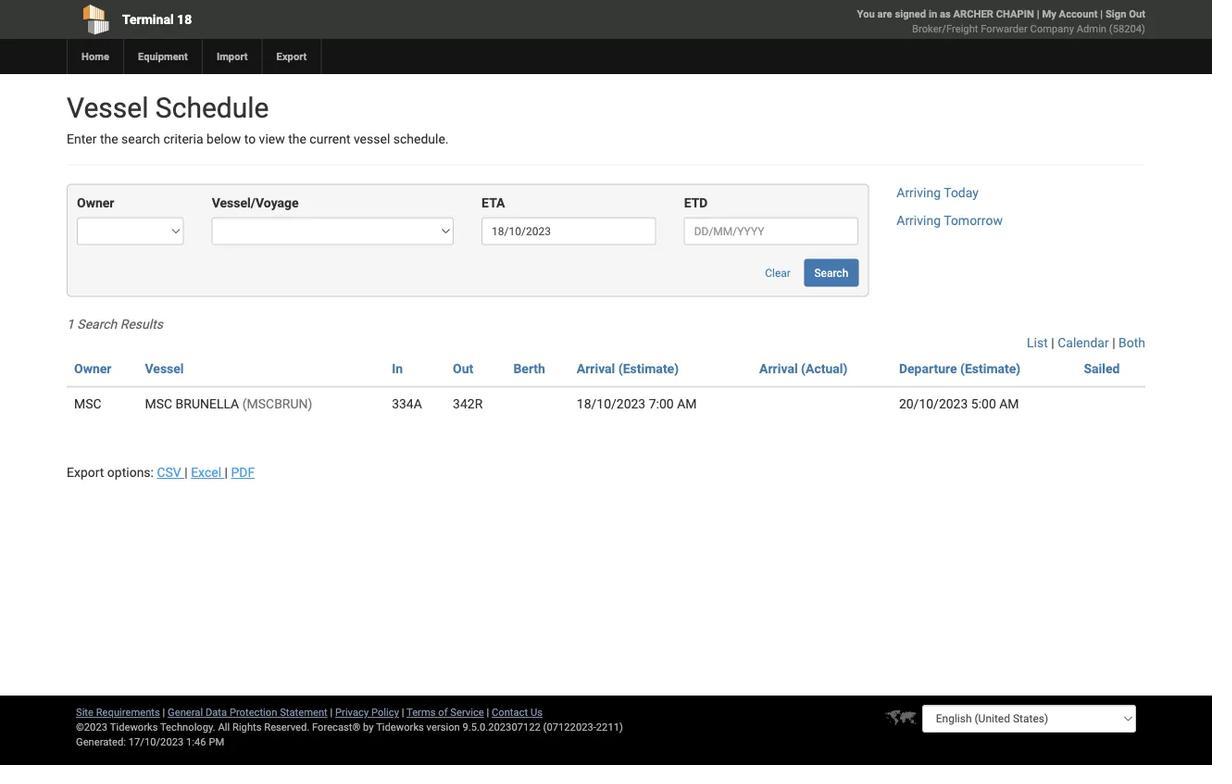 Task type: locate. For each thing, give the bounding box(es) containing it.
tomorrow
[[944, 213, 1003, 228]]

0 horizontal spatial am
[[677, 396, 697, 412]]

owner down enter
[[77, 195, 114, 211]]

both
[[1119, 335, 1146, 351]]

©2023 tideworks
[[76, 721, 158, 733]]

owner link
[[74, 361, 112, 377]]

vessel up enter
[[67, 91, 149, 124]]

(07122023-
[[543, 721, 596, 733]]

reserved.
[[264, 721, 310, 733]]

terminal
[[122, 12, 174, 27]]

the right view
[[288, 132, 307, 147]]

arrival (actual) link
[[760, 361, 848, 377]]

sign
[[1106, 8, 1127, 20]]

arriving for arriving today
[[897, 185, 941, 200]]

clear
[[765, 266, 791, 279]]

in link
[[392, 361, 403, 377]]

20/10/2023 5:00 am
[[899, 396, 1020, 412]]

arrival
[[577, 361, 615, 377], [760, 361, 798, 377]]

1 horizontal spatial the
[[288, 132, 307, 147]]

(estimate) up 18/10/2023 7:00 am
[[619, 361, 679, 377]]

| left both link
[[1113, 335, 1116, 351]]

am right 5:00
[[1000, 396, 1020, 412]]

of
[[438, 706, 448, 718]]

1 the from the left
[[100, 132, 118, 147]]

view
[[259, 132, 285, 147]]

0 vertical spatial out
[[1130, 8, 1146, 20]]

enter
[[67, 132, 97, 147]]

(estimate)
[[619, 361, 679, 377], [961, 361, 1021, 377]]

342r
[[453, 396, 483, 412]]

export
[[277, 50, 307, 63], [67, 465, 104, 480]]

the
[[100, 132, 118, 147], [288, 132, 307, 147]]

arriving up arriving tomorrow
[[897, 185, 941, 200]]

1 arriving from the top
[[897, 185, 941, 200]]

owner
[[77, 195, 114, 211], [74, 361, 112, 377]]

18
[[177, 12, 192, 27]]

by
[[363, 721, 374, 733]]

options:
[[107, 465, 154, 480]]

18/10/2023
[[577, 396, 646, 412]]

am right 7:00
[[677, 396, 697, 412]]

0 horizontal spatial arrival
[[577, 361, 615, 377]]

1 arrival from the left
[[577, 361, 615, 377]]

1 horizontal spatial arrival
[[760, 361, 798, 377]]

334a
[[392, 396, 422, 412]]

arrival left (actual) at the right
[[760, 361, 798, 377]]

|
[[1037, 8, 1040, 20], [1101, 8, 1103, 20], [1052, 335, 1055, 351], [1113, 335, 1116, 351], [185, 465, 188, 480], [225, 465, 228, 480], [163, 706, 165, 718], [330, 706, 333, 718], [402, 706, 404, 718], [487, 706, 489, 718]]

0 vertical spatial search
[[815, 266, 849, 279]]

0 horizontal spatial export
[[67, 465, 104, 480]]

1 vertical spatial arriving
[[897, 213, 941, 228]]

general data protection statement link
[[168, 706, 328, 718]]

schedule
[[156, 91, 269, 124]]

| right csv
[[185, 465, 188, 480]]

2 (estimate) from the left
[[961, 361, 1021, 377]]

1 vertical spatial search
[[77, 317, 117, 332]]

1 vertical spatial vessel
[[145, 361, 184, 377]]

the right enter
[[100, 132, 118, 147]]

1 horizontal spatial msc
[[145, 396, 172, 412]]

export options: csv | excel | pdf
[[67, 465, 255, 480]]

2 arriving from the top
[[897, 213, 941, 228]]

export left options:
[[67, 465, 104, 480]]

export inside export link
[[277, 50, 307, 63]]

(estimate) up 5:00
[[961, 361, 1021, 377]]

departure (estimate) link
[[899, 361, 1021, 377]]

(estimate) for departure (estimate)
[[961, 361, 1021, 377]]

msc
[[74, 396, 102, 412], [145, 396, 172, 412]]

2 arrival from the left
[[760, 361, 798, 377]]

import
[[217, 50, 248, 63]]

policy
[[371, 706, 399, 718]]

excel link
[[191, 465, 225, 480]]

export for export
[[277, 50, 307, 63]]

7:00
[[649, 396, 674, 412]]

you
[[858, 8, 875, 20]]

arrival down 1 search results list | calendar | both
[[577, 361, 615, 377]]

today
[[944, 185, 979, 200]]

out up (58204)
[[1130, 8, 1146, 20]]

1 horizontal spatial out
[[1130, 8, 1146, 20]]

eta
[[482, 195, 505, 211]]

owner left vessel link
[[74, 361, 112, 377]]

1 horizontal spatial am
[[1000, 396, 1020, 412]]

search right the 1
[[77, 317, 117, 332]]

1 horizontal spatial (estimate)
[[961, 361, 1021, 377]]

brunella
[[176, 396, 239, 412]]

sailed link
[[1084, 361, 1121, 377]]

list link
[[1028, 335, 1049, 351]]

0 horizontal spatial search
[[77, 317, 117, 332]]

arriving tomorrow link
[[897, 213, 1003, 228]]

0 vertical spatial vessel
[[67, 91, 149, 124]]

(58204)
[[1110, 23, 1146, 35]]

vessel for vessel
[[145, 361, 184, 377]]

as
[[940, 8, 951, 20]]

| left pdf link
[[225, 465, 228, 480]]

vessel inside vessel schedule enter the search criteria below to view the current vessel schedule.
[[67, 91, 149, 124]]

arriving down arriving today
[[897, 213, 941, 228]]

vessel/voyage
[[212, 195, 299, 211]]

(estimate) for arrival (estimate)
[[619, 361, 679, 377]]

below
[[207, 132, 241, 147]]

0 vertical spatial export
[[277, 50, 307, 63]]

2 msc from the left
[[145, 396, 172, 412]]

msc down vessel link
[[145, 396, 172, 412]]

1 am from the left
[[677, 396, 697, 412]]

equipment
[[138, 50, 188, 63]]

0 horizontal spatial msc
[[74, 396, 102, 412]]

1 search results list | calendar | both
[[67, 317, 1146, 351]]

export down terminal 18 link
[[277, 50, 307, 63]]

search right "clear"
[[815, 266, 849, 279]]

out
[[1130, 8, 1146, 20], [453, 361, 474, 377]]

2 am from the left
[[1000, 396, 1020, 412]]

berth
[[514, 361, 546, 377]]

0 horizontal spatial (estimate)
[[619, 361, 679, 377]]

am for 20/10/2023 5:00 am
[[1000, 396, 1020, 412]]

out up 342r
[[453, 361, 474, 377]]

1 horizontal spatial export
[[277, 50, 307, 63]]

| left general
[[163, 706, 165, 718]]

0 horizontal spatial the
[[100, 132, 118, 147]]

vessel schedule enter the search criteria below to view the current vessel schedule.
[[67, 91, 449, 147]]

| right list
[[1052, 335, 1055, 351]]

arriving
[[897, 185, 941, 200], [897, 213, 941, 228]]

broker/freight
[[913, 23, 979, 35]]

sailed
[[1084, 361, 1121, 377]]

1 vertical spatial export
[[67, 465, 104, 480]]

admin
[[1077, 23, 1107, 35]]

1 msc from the left
[[74, 396, 102, 412]]

1 horizontal spatial search
[[815, 266, 849, 279]]

etd
[[684, 195, 708, 211]]

0 horizontal spatial out
[[453, 361, 474, 377]]

1 (estimate) from the left
[[619, 361, 679, 377]]

arrival for arrival (estimate)
[[577, 361, 615, 377]]

vessel down the results
[[145, 361, 184, 377]]

msc down owner link
[[74, 396, 102, 412]]

arriving tomorrow
[[897, 213, 1003, 228]]

0 vertical spatial arriving
[[897, 185, 941, 200]]

sign out link
[[1106, 8, 1146, 20]]

rights
[[233, 721, 262, 733]]

site
[[76, 706, 94, 718]]



Task type: describe. For each thing, give the bounding box(es) containing it.
20/10/2023
[[899, 396, 968, 412]]

arrival (actual)
[[760, 361, 848, 377]]

contact
[[492, 706, 528, 718]]

chapin
[[997, 8, 1035, 20]]

| up "forecast®" on the bottom
[[330, 706, 333, 718]]

berth link
[[514, 361, 546, 377]]

all
[[218, 721, 230, 733]]

equipment link
[[123, 39, 202, 74]]

privacy policy link
[[335, 706, 399, 718]]

vessel
[[354, 132, 390, 147]]

terminal 18
[[122, 12, 192, 27]]

criteria
[[163, 132, 203, 147]]

1 vertical spatial owner
[[74, 361, 112, 377]]

list
[[1028, 335, 1049, 351]]

departure
[[899, 361, 957, 377]]

home
[[82, 50, 109, 63]]

terminal 18 link
[[67, 0, 500, 39]]

forecast®
[[312, 721, 361, 733]]

privacy
[[335, 706, 369, 718]]

protection
[[230, 706, 277, 718]]

archer
[[954, 8, 994, 20]]

0 vertical spatial owner
[[77, 195, 114, 211]]

1 vertical spatial out
[[453, 361, 474, 377]]

company
[[1031, 23, 1075, 35]]

in
[[392, 361, 403, 377]]

signed
[[895, 8, 927, 20]]

arriving today link
[[897, 185, 979, 200]]

technology.
[[160, 721, 216, 733]]

contact us link
[[492, 706, 543, 718]]

msc for msc brunella (mscbrun)
[[145, 396, 172, 412]]

terms of service link
[[407, 706, 484, 718]]

home link
[[67, 39, 123, 74]]

vessel for vessel schedule enter the search criteria below to view the current vessel schedule.
[[67, 91, 149, 124]]

import link
[[202, 39, 262, 74]]

ETA text field
[[482, 217, 657, 245]]

search
[[121, 132, 160, 147]]

pm
[[209, 736, 224, 748]]

departure (estimate)
[[899, 361, 1021, 377]]

arrival for arrival (actual)
[[760, 361, 798, 377]]

out inside you are signed in as archer chapin | my account | sign out broker/freight forwarder company admin (58204)
[[1130, 8, 1146, 20]]

1:46
[[186, 736, 206, 748]]

search inside button
[[815, 266, 849, 279]]

forwarder
[[981, 23, 1028, 35]]

export for export options: csv | excel | pdf
[[67, 465, 104, 480]]

are
[[878, 8, 893, 20]]

out link
[[453, 361, 474, 377]]

arrival (estimate) link
[[577, 361, 679, 377]]

tideworks
[[376, 721, 424, 733]]

pdf
[[231, 465, 255, 480]]

terms
[[407, 706, 436, 718]]

generated:
[[76, 736, 126, 748]]

statement
[[280, 706, 328, 718]]

17/10/2023
[[129, 736, 184, 748]]

excel
[[191, 465, 221, 480]]

| left the sign
[[1101, 8, 1103, 20]]

am for 18/10/2023 7:00 am
[[677, 396, 697, 412]]

site requirements link
[[76, 706, 160, 718]]

search inside 1 search results list | calendar | both
[[77, 317, 117, 332]]

csv link
[[157, 465, 185, 480]]

version
[[427, 721, 460, 733]]

arriving today
[[897, 185, 979, 200]]

you are signed in as archer chapin | my account | sign out broker/freight forwarder company admin (58204)
[[858, 8, 1146, 35]]

schedule.
[[394, 132, 449, 147]]

5:00
[[972, 396, 997, 412]]

2211)
[[596, 721, 623, 733]]

account
[[1059, 8, 1098, 20]]

results
[[120, 317, 163, 332]]

| up 9.5.0.202307122
[[487, 706, 489, 718]]

to
[[244, 132, 256, 147]]

ETD text field
[[684, 217, 859, 245]]

msc brunella (mscbrun)
[[145, 396, 313, 412]]

calendar
[[1058, 335, 1110, 351]]

us
[[531, 706, 543, 718]]

current
[[310, 132, 351, 147]]

site requirements | general data protection statement | privacy policy | terms of service | contact us ©2023 tideworks technology. all rights reserved. forecast® by tideworks version 9.5.0.202307122 (07122023-2211) generated: 17/10/2023 1:46 pm
[[76, 706, 623, 748]]

arrival (estimate)
[[577, 361, 679, 377]]

clear button
[[755, 259, 801, 287]]

arriving for arriving tomorrow
[[897, 213, 941, 228]]

1
[[67, 317, 74, 332]]

export link
[[262, 39, 321, 74]]

2 the from the left
[[288, 132, 307, 147]]

| left my at the right of page
[[1037, 8, 1040, 20]]

msc for msc
[[74, 396, 102, 412]]

calendar link
[[1058, 335, 1110, 351]]

general
[[168, 706, 203, 718]]

| up tideworks
[[402, 706, 404, 718]]

search button
[[805, 259, 859, 287]]



Task type: vqa. For each thing, say whether or not it's contained in the screenshot.
shall
no



